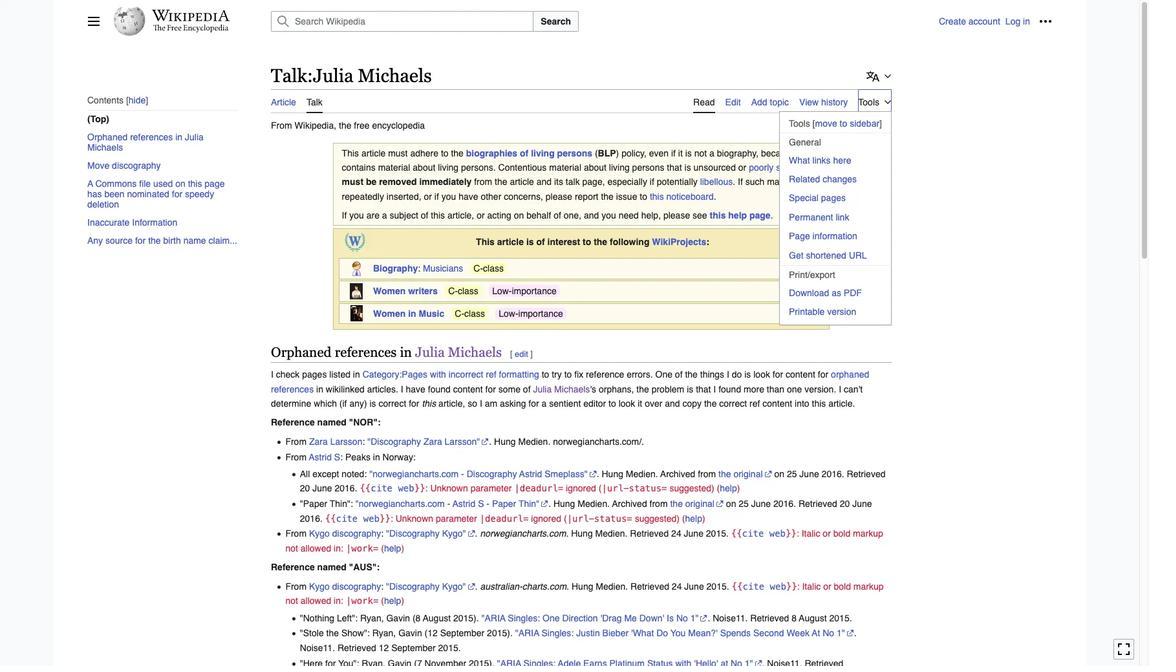 Task type: vqa. For each thing, say whether or not it's contained in the screenshot.
(Top) in the top of the page
yes



Task type: locate. For each thing, give the bounding box(es) containing it.
on 25 june 2016 . retrieved 20 june 2016 . down norwegiancharts.com/. at the bottom of page
[[300, 469, 886, 494]]

0 horizontal spatial singles:
[[508, 613, 540, 623]]

file
[[139, 179, 151, 189]]

1 vertical spatial low‑importance
[[499, 308, 563, 319]]

if inside '. if such material is repeatedly inserted, or if you have other concerns, please report the issue to'
[[435, 191, 439, 202]]

2 |work= ( help ) from the top
[[346, 596, 404, 606]]

2015). for september
[[487, 628, 513, 639]]

2 zara from the left
[[424, 437, 442, 447]]

c‑class down musicians link
[[448, 286, 479, 296]]

content
[[786, 370, 816, 380], [453, 384, 483, 394], [763, 399, 793, 409]]

0 vertical spatial |deadurl=
[[515, 484, 564, 494]]

zara left larsson"
[[424, 437, 442, 447]]

ryan, gavin (8 august 2015). "aria singles: one direction 'drag me down' is no 1"
[[360, 613, 699, 623]]

2 markup from the top
[[854, 581, 884, 592]]

1 vertical spatial unknown
[[396, 513, 433, 524]]

not inside ) policy, even if it is not a biography, because it contains material about living persons. contentious material about living persons that is unsourced or
[[695, 148, 707, 158]]

wikiproject icon image for biography
[[348, 261, 365, 277]]

0 vertical spatial markup
[[853, 529, 884, 539]]

this inside a commons file used on this page has been nominated for speedy deletion
[[188, 179, 202, 189]]

august up (12
[[423, 613, 451, 623]]

living up immediately
[[438, 162, 459, 173]]

2 vertical spatial medien.
[[578, 499, 610, 509]]

women for women in music
[[373, 308, 406, 319]]

in right peaks
[[373, 452, 380, 462]]

wikiprojects
[[652, 237, 707, 247]]

correct down articles.
[[379, 399, 406, 409]]

this up contains
[[342, 148, 359, 158]]

20 for "norwegiancharts.com - astrid s - paper thin"
[[840, 499, 850, 509]]

|work= up left":
[[346, 596, 379, 606]]

article
[[271, 97, 296, 107]]

orphaned references in julia michaels up category:pages
[[271, 345, 502, 361]]

formatting
[[499, 370, 539, 380]]

biography : musicians
[[373, 263, 463, 274]]

"aria down australian-
[[482, 613, 506, 623]]

2 horizontal spatial from
[[698, 469, 716, 479]]

2 vertical spatial if
[[435, 191, 439, 202]]

wikiproject icon image for women writers
[[350, 283, 363, 299]]

0 horizontal spatial that
[[667, 162, 682, 173]]

page right used in the top of the page
[[205, 179, 225, 189]]

search button
[[533, 11, 579, 32]]

fullscreen image
[[1118, 643, 1131, 656]]

found down the do
[[719, 384, 742, 394]]

2 found from the left
[[719, 384, 742, 394]]

"discography up the norway:
[[368, 437, 421, 447]]

article for is
[[497, 237, 524, 247]]

"stole the show":
[[300, 628, 372, 639]]

no right the at
[[823, 628, 835, 639]]

over
[[645, 399, 663, 409]]

julia michaels link up sentient
[[533, 384, 590, 394]]

1 horizontal spatial about
[[584, 162, 607, 173]]

1 horizontal spatial ref
[[750, 399, 760, 409]]

0 horizontal spatial 2015).
[[454, 613, 479, 623]]

|work= ( help ) up "aus":
[[346, 543, 404, 554]]

"discography for . australian-charts.com . hung medien . retrieved 24 june 2015 .
[[386, 581, 440, 592]]

more
[[744, 384, 765, 394]]

1 correct from the left
[[379, 399, 406, 409]]

1 vertical spatial singles:
[[542, 628, 574, 639]]

0 vertical spatial orphaned
[[87, 132, 128, 143]]

a inside ) policy, even if it is not a biography, because it contains material about living persons. contentious material about living persons that is unsourced or
[[710, 148, 715, 158]]

contentious
[[499, 162, 547, 173]]

contents
[[87, 95, 124, 106]]

0 vertical spatial no
[[677, 613, 688, 623]]

following
[[610, 237, 650, 247]]

if right especially
[[650, 177, 655, 187]]

2 "discography kygo" link from the top
[[386, 581, 475, 592]]

birth
[[163, 236, 181, 246]]

history
[[822, 97, 848, 107]]

content down 'incorrect'
[[453, 384, 483, 394]]

1 horizontal spatial page
[[750, 210, 771, 221]]

0 vertical spatial this
[[342, 148, 359, 158]]

0 vertical spatial "discography kygo"
[[386, 529, 466, 539]]

kygo discography link for . norwegiancharts.com . hung medien . retrieved 24 june 2015 .
[[309, 529, 381, 539]]

wikiproject icon image
[[348, 261, 365, 277], [350, 283, 363, 299], [350, 306, 363, 322]]

parameter down "norwegiancharts.com - astrid s - paper thin" link
[[436, 513, 477, 524]]

allowed for . australian-charts.com . hung medien . retrieved 24 june 2015 .
[[301, 596, 331, 606]]

0 vertical spatial parameter
[[471, 484, 512, 494]]

2 |work= from the top
[[346, 596, 379, 606]]

1 reference from the top
[[271, 418, 315, 428]]

are
[[367, 210, 380, 221]]

|url- for "norwegiancharts.com - astrid s - paper thin"
[[567, 513, 594, 524]]

1 vertical spatial italic
[[803, 581, 821, 592]]

1 vertical spatial if
[[342, 210, 347, 221]]

search
[[541, 16, 571, 27]]

hide button
[[793, 235, 819, 250]]

1 |work= from the top
[[346, 543, 379, 554]]

in up which
[[316, 384, 323, 394]]

not down reference named "aus":
[[286, 596, 298, 606]]

or inside '. if such material is repeatedly inserted, or if you have other concerns, please report the issue to'
[[424, 191, 432, 202]]

italic or bold markup not allowed in: for hung
[[286, 581, 884, 606]]

medien up 'drag
[[596, 581, 626, 592]]

personal tools navigation
[[939, 11, 1057, 32]]

1 italic or bold markup not allowed in: from the top
[[286, 529, 884, 554]]

status= for "norwegiancharts.com - astrid s - paper thin"
[[594, 513, 633, 524]]

discography up file
[[112, 161, 161, 171]]

references
[[130, 132, 173, 143], [335, 345, 397, 361], [271, 384, 314, 394]]

reference up "nothing
[[271, 562, 315, 573]]

of left interest in the top of the page
[[537, 237, 545, 247]]

0 vertical spatial gavin
[[387, 613, 410, 623]]

printable version link
[[780, 303, 892, 321]]

1" right the at
[[837, 628, 845, 639]]

edit link
[[726, 89, 741, 112]]

poorly sourced link
[[749, 162, 809, 173]]

a for policy,
[[710, 148, 715, 158]]

view
[[800, 97, 819, 107]]

low‑importance up ] at the left bottom
[[499, 308, 563, 319]]

1 in: from the top
[[334, 543, 343, 554]]

august up the at
[[799, 613, 827, 623]]

and for on
[[584, 210, 599, 221]]

0 horizontal spatial tools
[[789, 118, 810, 129]]

1 vertical spatial italic or bold markup not allowed in:
[[286, 581, 884, 606]]

2 horizontal spatial living
[[609, 162, 630, 173]]

20
[[300, 484, 310, 494], [840, 499, 850, 509]]

"discography up (8 at the bottom left of the page
[[386, 581, 440, 592]]

archived for "norwegiancharts.com - astrid s - paper thin"
[[612, 499, 647, 509]]

1 horizontal spatial singles:
[[542, 628, 574, 639]]

talk up wikipedia,
[[307, 97, 323, 107]]

named up zara larsson link
[[317, 418, 347, 428]]

zara for larsson
[[309, 437, 328, 447]]

1 vertical spatial persons
[[632, 162, 665, 173]]

on 25 june 2016 . retrieved 20 june 2016 . for "norwegiancharts.com - astrid s - paper thin"
[[300, 499, 873, 524]]

2015).
[[454, 613, 479, 623], [487, 628, 513, 639]]

0 vertical spatial "norwegiancharts.com
[[370, 469, 459, 479]]

2 kygo discography link from the top
[[309, 581, 381, 592]]

if inside '. if such material is repeatedly inserted, or if you have other concerns, please report the issue to'
[[738, 177, 743, 187]]

found inside 's orphans, the problem is that i found more than one version. i can't determine which (if any) is correct for
[[719, 384, 742, 394]]

material down poorly sourced link
[[767, 177, 800, 187]]

for inside 's orphans, the problem is that i found more than one version. i can't determine which (if any) is correct for
[[409, 399, 420, 409]]

information
[[132, 218, 177, 228]]

noise11 down "stole
[[300, 643, 333, 653]]

i left the do
[[727, 370, 730, 380]]

julia up with
[[415, 345, 445, 361]]

for down category:pages
[[409, 399, 420, 409]]

especially
[[608, 177, 648, 187]]

because
[[761, 148, 796, 158]]

"aria for ryan, gavin (8 august 2015).
[[482, 613, 506, 623]]

1 vertical spatial status=
[[594, 513, 633, 524]]

"norwegiancharts.com
[[370, 469, 459, 479], [356, 499, 445, 509]]

|deadurl= up thin"
[[515, 484, 564, 494]]

8
[[792, 613, 797, 623]]

0 horizontal spatial no
[[677, 613, 688, 623]]

2 italic or bold markup not allowed in: from the top
[[286, 581, 884, 606]]

for up version.
[[818, 370, 829, 380]]

italic or bold markup not allowed in: for medien
[[286, 529, 884, 554]]

hide
[[129, 95, 146, 106], [797, 237, 814, 247]]

retrieved
[[847, 469, 886, 479], [799, 499, 838, 509], [630, 529, 669, 539], [631, 581, 670, 592], [751, 613, 789, 623], [338, 643, 376, 653]]

medien
[[596, 529, 625, 539], [596, 581, 626, 592]]

women writers
[[373, 286, 438, 296]]

2 horizontal spatial material
[[767, 177, 800, 187]]

about up the page,
[[584, 162, 607, 173]]

ignored down smeplass"
[[566, 484, 596, 494]]

"aria down ryan, gavin (8 august 2015). "aria singles: one direction 'drag me down' is no 1"
[[515, 628, 540, 639]]

from zara larsson :
[[286, 437, 368, 447]]

1 vertical spatial {{ cite web }} :
[[732, 581, 803, 592]]

low‑importance down interest in the top of the page
[[492, 286, 557, 296]]

article for must
[[362, 148, 386, 158]]

and right the one,
[[584, 210, 599, 221]]

0 horizontal spatial orphaned references in julia michaels
[[87, 132, 204, 153]]

main content
[[266, 58, 1053, 666]]

"discography kygo"
[[386, 529, 466, 539], [386, 581, 466, 592]]

0 vertical spatial hide
[[129, 95, 146, 106]]

the original link
[[719, 469, 772, 479], [671, 499, 724, 509]]

"discography kygo" link down ""norwegiancharts.com - astrid s - paper thin""
[[386, 529, 475, 539]]

1 vertical spatial astrid
[[520, 469, 542, 479]]

correct inside 's orphans, the problem is that i found more than one version. i can't determine which (if any) is correct for
[[379, 399, 406, 409]]

c‑class right musicians link
[[474, 263, 504, 274]]

talk
[[271, 65, 307, 86], [307, 97, 323, 107]]

ref
[[486, 370, 497, 380], [750, 399, 760, 409]]

material inside '. if such material is repeatedly inserted, or if you have other concerns, please report the issue to'
[[767, 177, 800, 187]]

0 vertical spatial a
[[710, 148, 715, 158]]

1 "discography kygo" from the top
[[386, 529, 466, 539]]

1 vertical spatial women
[[373, 308, 406, 319]]

julia down i check pages listed in category:pages with incorrect ref formatting to try to fix reference errors. one of the things i do is look for content for
[[533, 384, 552, 394]]

content down than
[[763, 399, 793, 409]]

2 from kygo discography : from the top
[[286, 581, 386, 592]]

0 vertical spatial reference
[[271, 418, 315, 428]]

norwegiancharts.com
[[480, 529, 566, 539]]

astrid
[[309, 452, 332, 462], [520, 469, 542, 479], [453, 499, 476, 509]]

larsson
[[330, 437, 363, 447]]

persons inside ) policy, even if it is not a biography, because it contains material about living persons. contentious material about living persons that is unsourced or
[[632, 162, 665, 173]]

1 horizontal spatial references
[[271, 384, 314, 394]]

article inside poorly sourced must be removed immediately from the article and its talk page, especially if potentially libellous
[[510, 177, 534, 187]]

2 kygo" from the top
[[442, 581, 466, 592]]

women writers link
[[373, 286, 438, 296]]

discography
[[112, 161, 161, 171], [332, 529, 381, 539], [332, 581, 381, 592]]

kygo" down "norwegiancharts.com - astrid s - paper thin" link
[[442, 529, 466, 539]]

{{ cite web }} : unknown parameter |deadurl= ignored ( |url-status= suggested) ( help ) up norwegiancharts.com
[[325, 513, 706, 524]]

bold for . australian-charts.com . hung medien . retrieved 24 june 2015 .
[[834, 581, 851, 592]]

1 horizontal spatial august
[[799, 613, 827, 623]]

0 horizontal spatial if
[[435, 191, 439, 202]]

from for "norwegiancharts.com - astrid s - paper thin"
[[650, 499, 668, 509]]

2015). for august
[[454, 613, 479, 623]]

kygo discography link down "aus":
[[309, 581, 381, 592]]

its
[[554, 177, 564, 187]]

1 horizontal spatial if
[[650, 177, 655, 187]]

2 women from the top
[[373, 308, 406, 319]]

please inside '. if such material is repeatedly inserted, or if you have other concerns, please report the issue to'
[[546, 191, 573, 202]]

from kygo discography : down reference named "aus":
[[286, 581, 386, 592]]

found
[[428, 384, 451, 394], [719, 384, 742, 394]]

to left try
[[542, 370, 550, 380]]

Search search field
[[256, 11, 939, 32]]

0 horizontal spatial |url-
[[567, 513, 594, 524]]

menu image
[[87, 15, 100, 28]]

it right even
[[679, 148, 683, 158]]

1 markup from the top
[[853, 529, 884, 539]]

unknown down ""norwegiancharts.com - astrid s - paper thin""
[[396, 513, 433, 524]]

) inside ) policy, even if it is not a biography, because it contains material about living persons. contentious material about living persons that is unsourced or
[[616, 148, 619, 158]]

'what
[[631, 628, 654, 639]]

2 "discography kygo" from the top
[[386, 581, 466, 592]]

ignored down thin"
[[531, 513, 562, 524]]

0 horizontal spatial archived
[[612, 499, 647, 509]]

singles: for justin
[[542, 628, 574, 639]]

0 horizontal spatial september
[[392, 643, 436, 653]]

reference down "determine"
[[271, 418, 315, 428]]

2 vertical spatial c‑class
[[455, 308, 485, 319]]

1 horizontal spatial 2015).
[[487, 628, 513, 639]]

"norwegiancharts.com - discography astrid smeplass" link
[[370, 469, 597, 479]]

1 vertical spatial september
[[392, 643, 436, 653]]

0 vertical spatial status=
[[629, 484, 667, 494]]

references down (top) link at the left
[[130, 132, 173, 143]]

0 vertical spatial c‑class
[[474, 263, 504, 274]]

view history link
[[800, 89, 848, 112]]

michaels up encyclopedia
[[358, 65, 432, 86]]

discography down 'thin":'
[[332, 529, 381, 539]]

inaccurate information link
[[87, 214, 239, 232]]

hung
[[494, 437, 516, 447], [602, 469, 624, 479], [554, 499, 575, 509], [571, 529, 593, 539], [572, 581, 594, 592]]

0 horizontal spatial if
[[342, 210, 347, 221]]

2 on 25 june 2016 . retrieved 20 june 2016 . from the top
[[300, 499, 873, 524]]

please down this noticeboard link
[[664, 210, 690, 221]]

issue
[[616, 191, 638, 202]]

- left the discography
[[461, 469, 464, 479]]

julia michaels link up 'incorrect'
[[415, 345, 502, 361]]

must inside poorly sourced must be removed immediately from the article and its talk page, especially if potentially libellous
[[342, 177, 364, 187]]

women for women writers
[[373, 286, 406, 296]]

"norwegiancharts.com for all except noted:
[[370, 469, 459, 479]]

1 "discography kygo" link from the top
[[386, 529, 475, 539]]

and for to
[[665, 399, 680, 409]]

0 vertical spatial original
[[734, 469, 763, 479]]

1 vertical spatial parameter
[[436, 513, 477, 524]]

kygo down ""paper"
[[309, 529, 330, 539]]

25
[[787, 469, 797, 479], [739, 499, 749, 509]]

1 vertical spatial medien.
[[626, 469, 658, 479]]

one left direction
[[543, 613, 560, 623]]

ryan, for ryan, gavin (8 august 2015). "aria singles: one direction 'drag me down' is no 1"
[[360, 613, 384, 623]]

kygo discography link for . australian-charts.com . hung medien . retrieved 24 june 2015 .
[[309, 581, 381, 592]]

is inside '. if such material is repeatedly inserted, or if you have other concerns, please report the issue to'
[[802, 177, 809, 187]]

1 horizontal spatial archived
[[661, 469, 696, 479]]

medien. up . norwegiancharts.com . hung medien . retrieved 24 june 2015 .
[[578, 499, 610, 509]]

1 vertical spatial |work= ( help )
[[346, 596, 404, 606]]

a up unsourced
[[710, 148, 715, 158]]

1 women from the top
[[373, 286, 406, 296]]

status= for "norwegiancharts.com - discography astrid smeplass"
[[629, 484, 667, 494]]

if down immediately
[[435, 191, 439, 202]]

named for "nor":
[[317, 418, 347, 428]]

unknown for astrid
[[396, 513, 433, 524]]

named for "aus":
[[317, 562, 347, 573]]

2 horizontal spatial medien.
[[626, 469, 658, 479]]

2 in: from the top
[[334, 596, 343, 606]]

unknown up ""norwegiancharts.com - astrid s - paper thin""
[[430, 484, 468, 494]]

1 zara from the left
[[309, 437, 328, 447]]

- down "norwegiancharts.com - discography astrid smeplass"
[[447, 499, 451, 509]]

(top)
[[87, 114, 109, 124]]

the original link for "norwegiancharts.com - discography astrid smeplass"
[[719, 469, 772, 479]]

1 horizontal spatial hide
[[797, 237, 814, 247]]

i down things
[[714, 384, 716, 394]]

discography
[[467, 469, 517, 479]]

writers
[[408, 286, 438, 296]]

parameter for astrid
[[436, 513, 477, 524]]

0 vertical spatial content
[[786, 370, 816, 380]]

material up its
[[549, 162, 582, 173]]

michaels up move
[[87, 143, 123, 153]]

1 vertical spatial that
[[696, 384, 711, 394]]

must for be
[[342, 177, 364, 187]]

gavin for (8
[[387, 613, 410, 623]]

1 horizontal spatial medien.
[[578, 499, 610, 509]]

material
[[378, 162, 410, 173], [549, 162, 582, 173], [767, 177, 800, 187]]

original for "norwegiancharts.com - astrid s - paper thin"
[[686, 499, 715, 509]]

smeplass"
[[545, 469, 588, 479]]

1 vertical spatial orphaned
[[271, 345, 332, 361]]

biographies
[[466, 148, 518, 158]]

1 horizontal spatial ignored
[[566, 484, 596, 494]]

from astrid s : peaks in norway:
[[286, 452, 416, 462]]

1 |work= ( help ) from the top
[[346, 543, 404, 554]]

what links here
[[789, 155, 852, 165]]

1 named from the top
[[317, 418, 347, 428]]

1 on 25 june 2016 . retrieved 20 june 2016 . from the top
[[300, 469, 886, 494]]

astrid up thin"
[[520, 469, 542, 479]]

reference named "nor":
[[271, 418, 381, 428]]

a right 'are'
[[382, 210, 387, 221]]

edit link
[[515, 350, 529, 359]]

1 horizontal spatial "aria
[[515, 628, 540, 639]]

1 vertical spatial tools
[[789, 118, 810, 129]]

1 kygo discography link from the top
[[309, 529, 381, 539]]

concerns,
[[504, 191, 543, 202]]

1 horizontal spatial living
[[531, 148, 555, 158]]

page information
[[789, 231, 858, 241]]

1 horizontal spatial if
[[738, 177, 743, 187]]

1 vertical spatial allowed
[[301, 596, 331, 606]]

2 vertical spatial article
[[497, 237, 524, 247]]

0 horizontal spatial living
[[438, 162, 459, 173]]

1 vertical spatial |url-
[[567, 513, 594, 524]]

julia michaels link
[[415, 345, 502, 361], [533, 384, 590, 394]]

have left the "other"
[[459, 191, 478, 202]]

2 reference from the top
[[271, 562, 315, 573]]

julia inside orphaned references in julia michaels
[[185, 132, 204, 143]]

0 vertical spatial archived
[[661, 469, 696, 479]]

look up the more on the right bottom
[[754, 370, 771, 380]]

norwegiancharts.com/.
[[553, 437, 644, 447]]

september for 2015).
[[440, 628, 485, 639]]

references up "determine"
[[271, 384, 314, 394]]

"discography kygo" link for . norwegiancharts.com . hung medien . retrieved 24 june 2015 .
[[386, 529, 475, 539]]

talk link
[[307, 89, 323, 113]]

noise11
[[713, 613, 746, 623], [300, 643, 333, 653]]

nominated
[[127, 189, 169, 200]]

2 vertical spatial a
[[542, 399, 547, 409]]

sourced
[[777, 162, 809, 173]]

1 vertical spatial have
[[406, 384, 426, 394]]

1 horizontal spatial found
[[719, 384, 742, 394]]

1 vertical spatial reference
[[271, 562, 315, 573]]

hung up direction
[[572, 581, 594, 592]]

|work= ( help ) up left":
[[346, 596, 404, 606]]

0 horizontal spatial found
[[428, 384, 451, 394]]

2 24 from the top
[[672, 581, 682, 592]]

1 vertical spatial bold
[[834, 581, 851, 592]]

parameter down the discography
[[471, 484, 512, 494]]

2015
[[706, 529, 727, 539], [707, 581, 727, 592], [830, 613, 850, 623], [438, 643, 459, 653]]

wikipedia image
[[152, 10, 230, 21]]

zara for larsson"
[[424, 437, 442, 447]]

1 horizontal spatial september
[[440, 628, 485, 639]]

archived for "norwegiancharts.com - discography astrid smeplass"
[[661, 469, 696, 479]]

2 horizontal spatial and
[[665, 399, 680, 409]]

- for astrid
[[447, 499, 451, 509]]

0 vertical spatial from
[[474, 177, 493, 187]]

noise11 inside . noise11
[[300, 643, 333, 653]]

acting
[[487, 210, 512, 221]]

"discography kygo" for . australian-charts.com . hung medien . retrieved 24 june 2015 .
[[386, 581, 466, 592]]

is up special
[[802, 177, 809, 187]]

blp
[[598, 148, 616, 158]]

2 named from the top
[[317, 562, 347, 573]]

in: for . australian-charts.com . hung medien . retrieved 24 june 2015 .
[[334, 596, 343, 606]]

0 vertical spatial 25
[[787, 469, 797, 479]]

women down biography
[[373, 286, 406, 296]]

this down acting
[[476, 237, 495, 247]]

1 vertical spatial kygo
[[309, 581, 330, 592]]

c‑class
[[474, 263, 504, 274], [448, 286, 479, 296], [455, 308, 485, 319]]

parameter for discography
[[471, 484, 512, 494]]

1 horizontal spatial this
[[476, 237, 495, 247]]

0 vertical spatial . hung medien. archived from the original
[[597, 469, 763, 479]]

main content containing talk
[[266, 58, 1053, 666]]

medien. down asking
[[519, 437, 551, 447]]

c‑class for women in music
[[455, 308, 485, 319]]

have inside '. if such material is repeatedly inserted, or if you have other concerns, please report the issue to'
[[459, 191, 478, 202]]

1" up the mean?'
[[691, 613, 699, 623]]

0 horizontal spatial astrid
[[309, 452, 332, 462]]

1 allowed from the top
[[301, 543, 331, 554]]

ref right 'incorrect'
[[486, 370, 497, 380]]

2 kygo from the top
[[309, 581, 330, 592]]

(12
[[425, 628, 438, 639]]

's
[[590, 384, 597, 394]]

{{ cite web }} : unknown parameter |deadurl= ignored ( |url-status= suggested) ( help ) for -
[[325, 513, 706, 524]]

2015). down ryan, gavin (8 august 2015). "aria singles: one direction 'drag me down' is no 1"
[[487, 628, 513, 639]]

1 vertical spatial wikiproject icon image
[[350, 283, 363, 299]]

reference for reference named "aus":
[[271, 562, 315, 573]]

1 horizontal spatial pages
[[822, 193, 846, 203]]

one
[[656, 370, 673, 380], [543, 613, 560, 623]]

0 horizontal spatial 20
[[300, 484, 310, 494]]

paper
[[492, 499, 516, 509]]

shortened
[[806, 250, 847, 260]]

0 vertical spatial italic
[[802, 529, 821, 539]]

must left the "adhere"
[[388, 148, 408, 158]]

talk for talk
[[307, 97, 323, 107]]

25 for "norwegiancharts.com - discography astrid smeplass"
[[787, 469, 797, 479]]

parameter
[[471, 484, 512, 494], [436, 513, 477, 524]]

kygo" for . australian-charts.com . hung medien . retrieved 24 june 2015 .
[[442, 581, 466, 592]]

0 vertical spatial kygo discography link
[[309, 529, 381, 539]]

orphaned down '(top)'
[[87, 132, 128, 143]]

italic or bold markup not allowed in: up the . australian-charts.com . hung medien . retrieved 24 june 2015 . on the bottom
[[286, 529, 884, 554]]

2 vertical spatial not
[[286, 596, 298, 606]]

1 kygo" from the top
[[442, 529, 466, 539]]

"discography kygo" link
[[386, 529, 475, 539], [386, 581, 475, 592]]

if right even
[[672, 148, 676, 158]]

2 allowed from the top
[[301, 596, 331, 606]]

|work= ( help ) for . australian-charts.com . hung medien . retrieved 24 june 2015 .
[[346, 596, 404, 606]]

in: for . norwegiancharts.com . hung medien . retrieved 24 june 2015 .
[[334, 543, 343, 554]]

wikiproject icon image for women in music
[[350, 306, 363, 322]]

. norwegiancharts.com . hung medien . retrieved 24 june 2015 .
[[475, 529, 729, 539]]

that down things
[[696, 384, 711, 394]]

italic or bold markup not allowed in:
[[286, 529, 884, 554], [286, 581, 884, 606]]

"discography kygo" for . norwegiancharts.com . hung medien . retrieved 24 june 2015 .
[[386, 529, 466, 539]]

category:pages
[[363, 370, 428, 380]]

"discography zara larsson" link
[[368, 437, 489, 447]]

|url- for "norwegiancharts.com - discography astrid smeplass"
[[602, 484, 629, 494]]

hide inside dropdown button
[[797, 237, 814, 247]]



Task type: describe. For each thing, give the bounding box(es) containing it.
2 horizontal spatial -
[[487, 499, 490, 509]]

talk
[[566, 177, 580, 187]]

"nor":
[[349, 418, 381, 428]]

talk for talk : julia michaels
[[271, 65, 307, 86]]

to down orphans,
[[609, 399, 616, 409]]

1 august from the left
[[423, 613, 451, 623]]

this for this article is of interest to the following wikiprojects :
[[476, 237, 495, 247]]

is up the copy on the right bottom of page
[[687, 384, 694, 394]]

show":
[[342, 628, 370, 639]]

is
[[667, 613, 674, 623]]

the free encyclopedia image
[[153, 25, 229, 33]]

[
[[511, 350, 513, 359]]

"norwegiancharts.com for "paper thin":
[[356, 499, 445, 509]]

singles: for one
[[508, 613, 540, 623]]

as
[[832, 288, 842, 298]]

create
[[939, 16, 967, 27]]

that inside 's orphans, the problem is that i found more than one version. i can't determine which (if any) is correct for
[[696, 384, 711, 394]]

category:pages with incorrect ref formatting link
[[363, 370, 539, 380]]

zara larsson link
[[309, 437, 363, 447]]

. retrieved 12 september 2015 .
[[333, 643, 461, 653]]

0 horizontal spatial it
[[638, 399, 643, 409]]

{{ cite web }} : for . norwegiancharts.com . hung medien . retrieved 24 june 2015 .
[[732, 529, 802, 539]]

the inside '. if such material is repeatedly inserted, or if you have other concerns, please report the issue to'
[[601, 191, 614, 202]]

. noise11
[[300, 628, 857, 653]]

need
[[619, 210, 639, 221]]

what
[[789, 155, 810, 165]]

url
[[849, 250, 867, 260]]

hung down smeplass"
[[554, 499, 575, 509]]

- for discography
[[461, 469, 464, 479]]

. inside . noise11
[[854, 628, 857, 639]]

allowed for . norwegiancharts.com . hung medien . retrieved 24 june 2015 .
[[301, 543, 331, 554]]

ryan, gavin (12 september 2015). "aria singles: justin bieber 'what do you mean?' spends second week at no 1"
[[372, 628, 845, 639]]

low‑importance for women writers
[[492, 286, 557, 296]]

0 vertical spatial 1"
[[691, 613, 699, 623]]

norway:
[[383, 452, 416, 462]]

is right any)
[[370, 399, 376, 409]]

0 vertical spatial orphaned references in julia michaels
[[87, 132, 204, 153]]

2 horizontal spatial astrid
[[520, 469, 542, 479]]

ignored for "norwegiancharts.com - discography astrid smeplass"
[[566, 484, 596, 494]]

0 vertical spatial ref
[[486, 370, 497, 380]]

talk : julia michaels
[[271, 65, 432, 86]]

1 vertical spatial pages
[[302, 370, 327, 380]]

|deadurl= for smeplass"
[[515, 484, 564, 494]]

from wikipedia, the free encyclopedia
[[271, 120, 425, 130]]

markup for . australian-charts.com . hung medien . retrieved 24 june 2015 .
[[854, 581, 884, 592]]

the original link for "norwegiancharts.com - astrid s - paper thin"
[[671, 499, 724, 509]]

reference
[[586, 370, 625, 380]]

a commons file used on this page has been nominated for speedy deletion
[[87, 179, 225, 210]]

1 vertical spatial orphaned references in julia michaels
[[271, 345, 502, 361]]

articles.
[[367, 384, 398, 394]]

"nothing
[[300, 613, 335, 623]]

wikiproject council image
[[345, 233, 365, 252]]

michaels down the fix at the bottom of the page
[[555, 384, 590, 394]]

|work= for . norwegiancharts.com . hung medien . retrieved 24 june 2015 .
[[346, 543, 379, 554]]

you inside '. if such material is repeatedly inserted, or if you have other concerns, please report the issue to'
[[442, 191, 456, 202]]

this down version.
[[812, 399, 826, 409]]

adhere
[[410, 148, 439, 158]]

page information link
[[780, 227, 892, 245]]

2 vertical spatial discography
[[332, 581, 381, 592]]

1 vertical spatial look
[[619, 399, 636, 409]]

"discography for . norwegiancharts.com . hung medien . retrieved 24 june 2015 .
[[386, 529, 440, 539]]

for up am at left
[[486, 384, 496, 394]]

music
[[419, 308, 445, 319]]

. hung medien. archived from the original for "norwegiancharts.com - astrid s - paper thin"
[[549, 499, 715, 509]]

italic for . norwegiancharts.com . hung medien . retrieved 24 june 2015 .
[[802, 529, 821, 539]]

biography,
[[717, 148, 759, 158]]

read link
[[694, 89, 715, 113]]

|work= ( help ) for . norwegiancharts.com . hung medien . retrieved 24 june 2015 .
[[346, 543, 404, 554]]

changes
[[823, 174, 857, 184]]

c‑class for women writers
[[448, 286, 479, 296]]

references inside orphaned references
[[271, 384, 314, 394]]

"nothing left":
[[300, 613, 360, 623]]

pdf
[[844, 288, 862, 298]]

|deadurl= for -
[[480, 513, 529, 524]]

0 vertical spatial article,
[[448, 210, 474, 221]]

0 vertical spatial pages
[[822, 193, 846, 203]]

get shortened url link
[[780, 246, 892, 264]]

michaels up 'incorrect'
[[448, 345, 502, 361]]

bold for . norwegiancharts.com . hung medien . retrieved 24 june 2015 .
[[834, 529, 851, 539]]

things
[[701, 370, 725, 380]]

policy,
[[622, 148, 647, 158]]

unsourced
[[694, 162, 736, 173]]

is right the do
[[745, 370, 751, 380]]

that inside ) policy, even if it is not a biography, because it contains material about living persons. contentious material about living persons that is unsourced or
[[667, 162, 682, 173]]

charts.com
[[523, 581, 567, 592]]

fix
[[575, 370, 584, 380]]

problem
[[652, 384, 685, 394]]

1 found from the left
[[428, 384, 451, 394]]

unknown for discography
[[430, 484, 468, 494]]

25 for "norwegiancharts.com - astrid s - paper thin"
[[739, 499, 749, 509]]

mean?'
[[689, 628, 718, 639]]

special pages
[[789, 193, 846, 203]]

from for "norwegiancharts.com - discography astrid smeplass"
[[698, 469, 716, 479]]

repeatedly
[[342, 191, 384, 202]]

contains
[[342, 162, 376, 173]]

"aria for ryan, gavin (12 september 2015).
[[515, 628, 540, 639]]

or inside ) policy, even if it is not a biography, because it contains material about living persons. contentious material about living persons that is unsourced or
[[739, 162, 747, 173]]

1 vertical spatial 1"
[[837, 628, 845, 639]]

special pages link
[[780, 189, 892, 207]]

0 horizontal spatial hide
[[129, 95, 146, 106]]

. australian-charts.com . hung medien . retrieved 24 june 2015 .
[[475, 581, 730, 592]]

a commons file used on this page has been nominated for speedy deletion link
[[87, 175, 239, 214]]

medien. for "norwegiancharts.com - discography astrid smeplass"
[[626, 469, 658, 479]]

2 horizontal spatial you
[[602, 210, 616, 221]]

0 vertical spatial "discography
[[368, 437, 421, 447]]

to left the fix at the bottom of the page
[[565, 370, 572, 380]]

|work= for . australian-charts.com . hung medien . retrieved 24 june 2015 .
[[346, 596, 379, 606]]

michaels inside orphaned references in julia michaels
[[87, 143, 123, 153]]

in up category:pages
[[400, 345, 412, 361]]

julia up the talk "link"
[[313, 65, 354, 86]]

in inside orphaned references in julia michaels
[[175, 132, 183, 143]]

with
[[430, 370, 446, 380]]

in inside personal tools navigation
[[1024, 16, 1031, 27]]

bieber
[[603, 628, 629, 639]]

{{ cite web }} : for . australian-charts.com . hung medien . retrieved 24 june 2015 .
[[732, 581, 803, 592]]

markup for . norwegiancharts.com . hung medien . retrieved 24 june 2015 .
[[853, 529, 884, 539]]

page inside main content
[[750, 210, 771, 221]]

1 horizontal spatial no
[[823, 628, 835, 639]]

hung up the . australian-charts.com . hung medien . retrieved 24 june 2015 . on the bottom
[[571, 529, 593, 539]]

0 vertical spatial one
[[656, 370, 673, 380]]

this up help,
[[650, 191, 664, 202]]

link
[[836, 212, 850, 222]]

0 vertical spatial julia michaels link
[[415, 345, 502, 361]]

italic for . australian-charts.com . hung medien . retrieved 24 june 2015 .
[[803, 581, 821, 592]]

1 vertical spatial julia michaels link
[[533, 384, 590, 394]]

move
[[816, 118, 838, 129]]

this right the see
[[710, 210, 726, 221]]

. hung medien. norwegiancharts.com/.
[[489, 437, 644, 447]]

inaccurate
[[87, 218, 130, 228]]

thin":
[[330, 499, 353, 509]]

1 vertical spatial content
[[453, 384, 483, 394]]

is up potentially
[[685, 162, 691, 173]]

1 horizontal spatial it
[[679, 148, 683, 158]]

i check pages listed in category:pages with incorrect ref formatting to try to fix reference errors. one of the things i do is look for content for
[[271, 370, 831, 380]]

version
[[828, 307, 857, 317]]

page inside a commons file used on this page has been nominated for speedy deletion
[[205, 179, 225, 189]]

language image
[[867, 70, 880, 83]]

original for "norwegiancharts.com - discography astrid smeplass"
[[734, 469, 763, 479]]

1 from kygo discography : from the top
[[286, 529, 386, 539]]

to right the "adhere"
[[441, 148, 449, 158]]

try
[[552, 370, 562, 380]]

deletion
[[87, 200, 119, 210]]

. if such material is repeatedly inserted, or if you have other concerns, please report the issue to
[[342, 177, 809, 202]]

add topic link
[[752, 89, 789, 112]]

1 vertical spatial medien
[[596, 581, 626, 592]]

. hung medien. archived from the original for "norwegiancharts.com - discography astrid smeplass"
[[597, 469, 763, 479]]

september for 2015
[[392, 643, 436, 653]]

wikiprojects link
[[652, 237, 707, 247]]

i left check
[[271, 370, 274, 380]]

if inside ) policy, even if it is not a biography, because it contains material about living persons. contentious material about living persons that is unsourced or
[[672, 148, 676, 158]]

subject
[[390, 210, 419, 221]]

"norwegiancharts.com - astrid s - paper thin"
[[356, 499, 540, 509]]

0 vertical spatial persons
[[557, 148, 593, 158]]

1 horizontal spatial orphaned
[[271, 345, 332, 361]]

2 august from the left
[[799, 613, 827, 623]]

move discography
[[87, 161, 161, 171]]

free
[[354, 120, 370, 130]]

1 24 from the top
[[672, 529, 682, 539]]

0 horizontal spatial you
[[350, 210, 364, 221]]

0 horizontal spatial material
[[378, 162, 410, 173]]

kygo" for . norwegiancharts.com . hung medien . retrieved 24 june 2015 .
[[442, 529, 466, 539]]

1 vertical spatial discography
[[332, 529, 381, 539]]

is right even
[[686, 148, 692, 158]]

commons
[[95, 179, 137, 189]]

for inside a commons file used on this page has been nominated for speedy deletion
[[172, 189, 183, 200]]

2 vertical spatial content
[[763, 399, 793, 409]]

this down in wikilinked articles. i have found content for some of julia michaels
[[422, 399, 436, 409]]

0 horizontal spatial medien.
[[519, 437, 551, 447]]

not for . australian-charts.com . hung medien . retrieved 24 june 2015 .
[[286, 596, 298, 606]]

"discography kygo" link for . australian-charts.com . hung medien . retrieved 24 june 2015 .
[[386, 581, 475, 592]]

i right so
[[480, 399, 483, 409]]

for right asking
[[529, 399, 539, 409]]

article link
[[271, 89, 296, 112]]

than
[[767, 384, 785, 394]]

1 kygo from the top
[[309, 529, 330, 539]]

suggested) for "norwegiancharts.com - astrid s - paper thin"
[[635, 513, 680, 524]]

the inside poorly sourced must be removed immediately from the article and its talk page, especially if potentially libellous
[[495, 177, 508, 187]]

0 horizontal spatial one
[[543, 613, 560, 623]]

encyclopedia
[[372, 120, 425, 130]]

hung up the discography
[[494, 437, 516, 447]]

1 vertical spatial please
[[664, 210, 690, 221]]

claim...
[[209, 236, 237, 246]]

of up contentious
[[520, 148, 529, 158]]

noise11 for . noise11
[[300, 643, 333, 653]]

view history
[[800, 97, 848, 107]]

and inside poorly sourced must be removed immediately from the article and its talk page, especially if potentially libellous
[[537, 177, 552, 187]]

2 correct from the left
[[720, 399, 747, 409]]

from inside poorly sourced must be removed immediately from the article and its talk page, especially if potentially libellous
[[474, 177, 493, 187]]

. inside '. if such material is repeatedly inserted, or if you have other concerns, please report the issue to'
[[733, 177, 736, 187]]

direction
[[562, 613, 598, 623]]

one,
[[564, 210, 582, 221]]

2 about from the left
[[584, 162, 607, 173]]

is down "behalf"
[[527, 237, 534, 247]]

low‑importance for women in music
[[499, 308, 563, 319]]

removed
[[379, 177, 417, 187]]

this for this article must adhere to the biographies of living persons ( blp
[[342, 148, 359, 158]]

in right listed
[[353, 370, 360, 380]]

tools for tools
[[859, 97, 880, 107]]

20 for "norwegiancharts.com - discography astrid smeplass"
[[300, 484, 310, 494]]

gavin for (12
[[399, 628, 422, 639]]

if inside poorly sourced must be removed immediately from the article and its talk page, especially if potentially libellous
[[650, 177, 655, 187]]

1 horizontal spatial material
[[549, 162, 582, 173]]

0 vertical spatial look
[[754, 370, 771, 380]]

Search Wikipedia search field
[[271, 11, 534, 32]]

this right subject on the left of the page
[[431, 210, 445, 221]]

suggested) for "norwegiancharts.com - discography astrid smeplass"
[[670, 484, 715, 494]]

of up problem
[[675, 370, 683, 380]]

to right interest in the top of the page
[[583, 237, 592, 247]]

{{ cite web }} : unknown parameter |deadurl= ignored ( |url-status= suggested) ( help ) for smeplass"
[[360, 484, 740, 494]]

do
[[732, 370, 742, 380]]

0 vertical spatial medien
[[596, 529, 625, 539]]

print/export
[[789, 270, 836, 280]]

1 about from the left
[[413, 162, 436, 173]]

2 horizontal spatial references
[[335, 345, 397, 361]]

1 vertical spatial a
[[382, 210, 387, 221]]

reference for reference named "nor":
[[271, 418, 315, 428]]

determine
[[271, 399, 311, 409]]

information
[[813, 231, 858, 241]]

for down inaccurate information
[[135, 236, 146, 246]]

printable
[[789, 307, 825, 317]]

ignored for "norwegiancharts.com - astrid s - paper thin"
[[531, 513, 562, 524]]

"aus":
[[349, 562, 380, 573]]

orphans,
[[599, 384, 634, 394]]

tools move to sidebar
[[789, 118, 880, 129]]

related
[[789, 174, 821, 184]]

1 horizontal spatial astrid
[[453, 499, 476, 509]]

wikilinked
[[326, 384, 365, 394]]

to right the move
[[840, 118, 848, 129]]

of right subject on the left of the page
[[421, 210, 429, 221]]

log in and more options image
[[1040, 15, 1053, 28]]

to inside '. if such material is repeatedly inserted, or if you have other concerns, please report the issue to'
[[640, 191, 648, 202]]

i down category:pages
[[401, 384, 403, 394]]

noise11 for . noise11 . retrieved 8 august 2015 .
[[713, 613, 746, 623]]

inserted,
[[387, 191, 422, 202]]

the inside 's orphans, the problem is that i found more than one version. i can't determine which (if any) is correct for
[[637, 384, 649, 394]]

name
[[184, 236, 206, 246]]

editor
[[584, 399, 606, 409]]

must for adhere
[[388, 148, 408, 158]]

in wikilinked articles. i have found content for some of julia michaels
[[314, 384, 590, 394]]

[ edit ]
[[511, 350, 533, 359]]

0 horizontal spatial have
[[406, 384, 426, 394]]

potentially
[[657, 177, 698, 187]]

0 horizontal spatial s
[[334, 452, 340, 462]]

of left the one,
[[554, 210, 562, 221]]

the inside any source for the birth name claim... link
[[148, 236, 161, 246]]

i left can't
[[839, 384, 842, 394]]

on inside a commons file used on this page has been nominated for speedy deletion
[[175, 179, 186, 189]]

into
[[795, 399, 810, 409]]

2 horizontal spatial it
[[798, 148, 803, 158]]

0 horizontal spatial references
[[130, 132, 173, 143]]

1 vertical spatial article,
[[439, 399, 465, 409]]

sentient
[[549, 399, 581, 409]]

log in link
[[1006, 16, 1031, 27]]

not for . norwegiancharts.com . hung medien . retrieved 24 june 2015 .
[[286, 543, 298, 554]]

ryan, for ryan, gavin (12 september 2015). "aria singles: justin bieber 'what do you mean?' spends second week at no 1"
[[372, 628, 396, 639]]

hung down norwegiancharts.com/. at the bottom of page
[[602, 469, 624, 479]]

in left music
[[408, 308, 416, 319]]

1 horizontal spatial s
[[478, 499, 484, 509]]

women in music
[[373, 308, 445, 319]]

of down the formatting
[[523, 384, 531, 394]]

0 vertical spatial discography
[[112, 161, 161, 171]]

on 25 june 2016 . retrieved 20 june 2016 . for "norwegiancharts.com - discography astrid smeplass"
[[300, 469, 886, 494]]

tools for tools move to sidebar
[[789, 118, 810, 129]]

for up than
[[773, 370, 784, 380]]

medien. for "norwegiancharts.com - astrid s - paper thin"
[[578, 499, 610, 509]]

a for article,
[[542, 399, 547, 409]]



